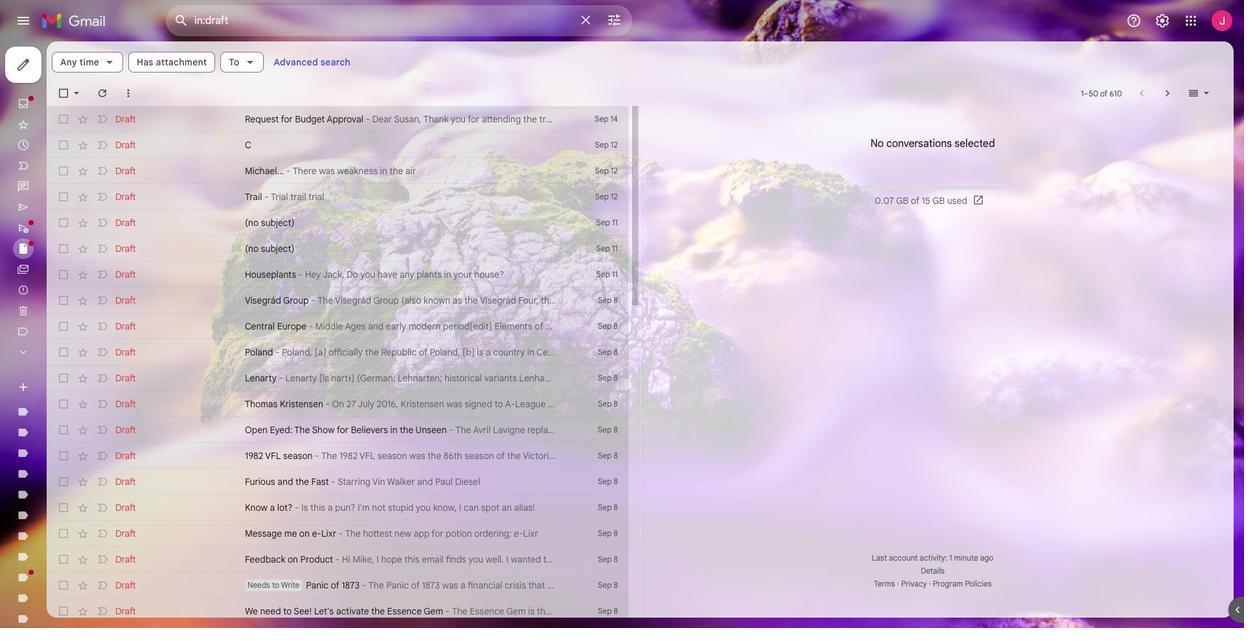 Task type: describe. For each thing, give the bounding box(es) containing it.
14 row from the top
[[47, 443, 628, 469]]

has attachment button
[[128, 52, 215, 73]]

has
[[137, 56, 153, 68]]

9 row from the top
[[47, 314, 628, 340]]

vfl
[[265, 450, 281, 462]]

new
[[395, 528, 411, 540]]

potion
[[446, 528, 472, 540]]

sep for furious and the fast - starring vin walker and paul diesel
[[598, 477, 612, 487]]

0 horizontal spatial in
[[380, 165, 387, 177]]

details link
[[921, 566, 945, 576]]

sep for 1982 vfl season -
[[598, 451, 612, 461]]

2 gb from the left
[[933, 195, 945, 207]]

kristensen
[[280, 399, 323, 410]]

hey
[[305, 269, 321, 281]]

- right the kristensen
[[326, 399, 330, 410]]

hottest
[[363, 528, 392, 540]]

0.07 gb of 15 gb used
[[875, 195, 968, 207]]

any time button
[[52, 52, 123, 73]]

spot
[[481, 502, 499, 514]]

1 (no subject) link from the top
[[245, 216, 557, 229]]

sep 14
[[595, 114, 618, 124]]

i'm
[[358, 502, 370, 514]]

4 row from the top
[[47, 184, 628, 210]]

last account activity: 1 minute ago details terms · privacy · program policies
[[872, 553, 994, 589]]

5 row from the top
[[47, 210, 628, 236]]

this
[[310, 502, 325, 514]]

2 vertical spatial in
[[390, 425, 398, 436]]

search
[[321, 56, 351, 68]]

- right "europe" at the left bottom of page
[[309, 321, 313, 332]]

approval
[[327, 113, 363, 125]]

of for 50
[[1100, 88, 1108, 98]]

- down pun?
[[339, 528, 343, 540]]

houseplants
[[245, 269, 296, 281]]

conversations
[[887, 137, 952, 150]]

sep 8 for open eyed: the show for believers in the unseen -
[[598, 425, 618, 435]]

1 vertical spatial on
[[288, 554, 298, 566]]

c link
[[245, 139, 557, 152]]

house?
[[474, 269, 504, 281]]

show
[[312, 425, 335, 436]]

sep 8 for feedback on product -
[[598, 555, 618, 564]]

1 inside last account activity: 1 minute ago details terms · privacy · program policies
[[949, 553, 952, 563]]

an
[[502, 502, 512, 514]]

sep for request for budget approval -
[[595, 114, 609, 124]]

0.07
[[875, 195, 894, 207]]

19 row from the top
[[47, 573, 628, 599]]

not
[[372, 502, 386, 514]]

draft for michael... - there was weakness in the air
[[115, 165, 136, 177]]

know
[[245, 502, 268, 514]]

1 vertical spatial for
[[337, 425, 349, 436]]

sep for message me on e-lixr - the hottest new app for potion ordering; e-lixr
[[598, 529, 612, 539]]

pun?
[[335, 502, 355, 514]]

sep 8 for poland -
[[598, 347, 618, 357]]

lenarty -
[[245, 373, 285, 384]]

8 for we need to see! let's activate the essence gem -
[[614, 607, 618, 616]]

1 vertical spatial you
[[416, 502, 431, 514]]

clear search image
[[573, 7, 599, 33]]

8 for know a lot? - is this a pun? i'm not stupid you know, i can spot an alias!
[[614, 503, 618, 513]]

weakness
[[337, 165, 378, 177]]

1 row from the top
[[47, 106, 628, 132]]

draft for know a lot? - is this a pun? i'm not stupid you know, i can spot an alias!
[[115, 502, 136, 514]]

2 lixr from the left
[[523, 528, 538, 540]]

feedback on product -
[[245, 554, 342, 566]]

draft for request for budget approval -
[[115, 113, 136, 125]]

need
[[260, 606, 281, 618]]

message
[[245, 528, 282, 540]]

1 horizontal spatial 1
[[1081, 88, 1084, 98]]

14
[[611, 114, 618, 124]]

8 for feedback on product -
[[614, 555, 618, 564]]

older image
[[1161, 87, 1174, 100]]

sep for central europe -
[[598, 321, 612, 331]]

(no subject) for first '(no subject)' "link"
[[245, 217, 295, 229]]

privacy
[[901, 579, 927, 589]]

0 vertical spatial for
[[281, 113, 293, 125]]

(no subject) for 2nd '(no subject)' "link" from the top
[[245, 243, 295, 255]]

3 11 from the top
[[612, 270, 618, 279]]

610
[[1110, 88, 1122, 98]]

ordering;
[[474, 528, 512, 540]]

air
[[406, 165, 416, 177]]

19 draft from the top
[[115, 580, 136, 592]]

15 row from the top
[[47, 469, 628, 495]]

5 draft from the top
[[115, 217, 136, 229]]

sep for visegrád group -
[[598, 296, 612, 305]]

the left unseen
[[400, 425, 414, 436]]

request
[[245, 113, 279, 125]]

2 · from the left
[[929, 579, 931, 589]]

1 a from the left
[[270, 502, 275, 514]]

the left fast
[[295, 476, 309, 488]]

visegrád
[[245, 295, 281, 307]]

- left hey
[[299, 269, 303, 281]]

more image
[[122, 87, 135, 100]]

draft for poland -
[[115, 347, 136, 358]]

sep 12 for trail - trial trail trial
[[595, 192, 618, 202]]

- right trail
[[264, 191, 269, 203]]

20 row from the top
[[47, 599, 628, 625]]

your
[[454, 269, 472, 281]]

0 vertical spatial on
[[299, 528, 310, 540]]

trail - trial trail trial
[[245, 191, 324, 203]]

eyed:
[[270, 425, 292, 436]]

advanced search button
[[269, 51, 356, 74]]

starring
[[338, 476, 371, 488]]

sep for poland -
[[598, 347, 612, 357]]

main menu image
[[16, 13, 31, 29]]

- right lenarty
[[279, 373, 283, 384]]

1 lixr from the left
[[321, 528, 336, 540]]

1 and from the left
[[278, 476, 293, 488]]

has attachment
[[137, 56, 207, 68]]

sep 8 for know a lot? - is this a pun? i'm not stupid you know, i can spot an alias!
[[598, 503, 618, 513]]

12 8 from the top
[[614, 581, 618, 590]]

do
[[347, 269, 358, 281]]

details
[[921, 566, 945, 576]]

1 horizontal spatial the
[[345, 528, 361, 540]]

feedback
[[245, 554, 285, 566]]

to button
[[221, 52, 263, 73]]

jack,
[[323, 269, 344, 281]]

know a lot? - is this a pun? i'm not stupid you know, i can spot an alias!
[[245, 502, 535, 514]]

1873
[[342, 580, 360, 592]]

lot?
[[277, 502, 293, 514]]

gem
[[424, 606, 443, 618]]

draft for thomas kristensen -
[[115, 399, 136, 410]]

to inside 'needs to write panic of 1873 -'
[[272, 581, 279, 590]]

sep 11 for first '(no subject)' "link"
[[596, 218, 618, 227]]

sep for thomas kristensen -
[[598, 399, 612, 409]]

trail
[[290, 191, 306, 203]]

thomas kristensen -
[[245, 399, 332, 410]]

toggle split pane mode image
[[1187, 87, 1200, 100]]

open
[[245, 425, 268, 436]]

8 for lenarty -
[[614, 373, 618, 383]]

used
[[947, 195, 968, 207]]

draft for lenarty -
[[115, 373, 136, 384]]

- right unseen
[[449, 425, 453, 436]]

11 for 2nd '(no subject)' "link" from the top
[[612, 244, 618, 253]]

fast
[[311, 476, 329, 488]]

sep 8 for thomas kristensen -
[[598, 399, 618, 409]]

sep for we need to see! let's activate the essence gem -
[[598, 607, 612, 616]]

group
[[283, 295, 309, 307]]

2 vertical spatial for
[[432, 528, 443, 540]]

2 (no subject) link from the top
[[245, 242, 557, 255]]

plants
[[417, 269, 442, 281]]

know,
[[433, 502, 457, 514]]

trial
[[271, 191, 288, 203]]

1 gb from the left
[[896, 195, 909, 207]]

sep 8 for we need to see! let's activate the essence gem -
[[598, 607, 618, 616]]

walker
[[387, 476, 415, 488]]

6 draft from the top
[[115, 243, 136, 255]]

2 vertical spatial of
[[331, 580, 339, 592]]

furious
[[245, 476, 275, 488]]

- right fast
[[331, 476, 335, 488]]

18 row from the top
[[47, 547, 628, 573]]

no conversations selected
[[871, 137, 995, 150]]

program policies link
[[933, 579, 992, 589]]

write
[[281, 581, 300, 590]]

last
[[872, 553, 887, 563]]

(no for first '(no subject)' "link"
[[245, 217, 259, 229]]

1 12 from the top
[[611, 140, 618, 150]]

- right group at the top
[[311, 295, 315, 307]]

terms
[[874, 579, 895, 589]]

we need to see! let's activate the essence gem -
[[245, 606, 452, 618]]

sep 12 for michael... - there was weakness in the air
[[595, 166, 618, 176]]

season
[[283, 450, 313, 462]]

2 e- from the left
[[514, 528, 523, 540]]

poland -
[[245, 347, 282, 358]]

let's
[[314, 606, 334, 618]]

houseplants - hey jack, do you have any plants in your house?
[[245, 269, 504, 281]]

- right season
[[315, 450, 319, 462]]



Task type: locate. For each thing, give the bounding box(es) containing it.
to
[[229, 56, 239, 68]]

(no up the houseplants
[[245, 243, 259, 255]]

3 12 from the top
[[611, 192, 618, 202]]

furious and the fast - starring vin walker and paul diesel
[[245, 476, 480, 488]]

1982 vfl season -
[[245, 450, 322, 462]]

0 vertical spatial in
[[380, 165, 387, 177]]

11 sep 8 from the top
[[598, 555, 618, 564]]

8 for thomas kristensen -
[[614, 399, 618, 409]]

settings image
[[1155, 13, 1170, 29]]

- left is
[[295, 502, 299, 514]]

draft for feedback on product -
[[115, 554, 136, 566]]

sep 8 for 1982 vfl season -
[[598, 451, 618, 461]]

1 vertical spatial (no subject)
[[245, 243, 295, 255]]

the
[[294, 425, 310, 436], [345, 528, 361, 540]]

13 8 from the top
[[614, 607, 618, 616]]

poland
[[245, 347, 273, 358]]

0 horizontal spatial gb
[[896, 195, 909, 207]]

2 sep 11 from the top
[[596, 244, 618, 253]]

13 sep 8 from the top
[[598, 607, 618, 616]]

2 horizontal spatial in
[[444, 269, 451, 281]]

0 horizontal spatial and
[[278, 476, 293, 488]]

paul
[[435, 476, 453, 488]]

1 vertical spatial 1
[[949, 553, 952, 563]]

to
[[272, 581, 279, 590], [283, 606, 292, 618]]

2 vertical spatial 11
[[612, 270, 618, 279]]

1 (no from the top
[[245, 217, 259, 229]]

3 sep 8 from the top
[[598, 347, 618, 357]]

1 horizontal spatial on
[[299, 528, 310, 540]]

2 horizontal spatial of
[[1100, 88, 1108, 98]]

privacy link
[[901, 579, 927, 589]]

draft for we need to see! let's activate the essence gem -
[[115, 606, 136, 618]]

10 row from the top
[[47, 340, 628, 366]]

and left paul
[[417, 476, 433, 488]]

subject) for 2nd '(no subject)' "link" from the top
[[261, 243, 295, 255]]

e- right the ordering;
[[514, 528, 523, 540]]

20 draft from the top
[[115, 606, 136, 618]]

see!
[[294, 606, 312, 618]]

9 8 from the top
[[614, 503, 618, 513]]

any
[[400, 269, 414, 281]]

3 sep 11 from the top
[[596, 270, 618, 279]]

50
[[1089, 88, 1098, 98]]

thomas
[[245, 399, 278, 410]]

activity:
[[920, 553, 947, 563]]

6 8 from the top
[[614, 425, 618, 435]]

(no subject) link
[[245, 216, 557, 229], [245, 242, 557, 255]]

8 for central europe -
[[614, 321, 618, 331]]

draft for 1982 vfl season -
[[115, 450, 136, 462]]

0 vertical spatial to
[[272, 581, 279, 590]]

have
[[378, 269, 397, 281]]

sep 8 for furious and the fast - starring vin walker and paul diesel
[[598, 477, 618, 487]]

gmail image
[[41, 8, 112, 34]]

1 horizontal spatial ·
[[929, 579, 931, 589]]

0 vertical spatial sep 11
[[596, 218, 618, 227]]

7 draft from the top
[[115, 269, 136, 281]]

0 horizontal spatial for
[[281, 113, 293, 125]]

3 row from the top
[[47, 158, 628, 184]]

sep 8 for central europe -
[[598, 321, 618, 331]]

None checkbox
[[57, 191, 70, 204], [57, 216, 70, 229], [57, 242, 70, 255], [57, 320, 70, 333], [57, 398, 70, 411], [57, 450, 70, 463], [57, 476, 70, 489], [57, 502, 70, 515], [57, 528, 70, 541], [57, 553, 70, 566], [57, 191, 70, 204], [57, 216, 70, 229], [57, 242, 70, 255], [57, 320, 70, 333], [57, 398, 70, 411], [57, 450, 70, 463], [57, 476, 70, 489], [57, 502, 70, 515], [57, 528, 70, 541], [57, 553, 70, 566]]

11 row from the top
[[47, 366, 628, 391]]

attachment
[[156, 56, 207, 68]]

1 horizontal spatial you
[[416, 502, 431, 514]]

sep for michael... - there was weakness in the air
[[595, 166, 609, 176]]

1 left minute at the right bottom of page
[[949, 553, 952, 563]]

the right eyed:
[[294, 425, 310, 436]]

draft for visegrád group -
[[115, 295, 136, 307]]

3 sep 12 from the top
[[595, 192, 618, 202]]

2 (no subject) from the top
[[245, 243, 295, 255]]

0 horizontal spatial e-
[[312, 528, 321, 540]]

on left product
[[288, 554, 298, 566]]

0 vertical spatial the
[[294, 425, 310, 436]]

0 vertical spatial sep 12
[[595, 140, 618, 150]]

1 horizontal spatial in
[[390, 425, 398, 436]]

2 sep 8 from the top
[[598, 321, 618, 331]]

2 8 from the top
[[614, 321, 618, 331]]

(no down trail
[[245, 217, 259, 229]]

2 (no from the top
[[245, 243, 259, 255]]

terms link
[[874, 579, 895, 589]]

lixr
[[321, 528, 336, 540], [523, 528, 538, 540]]

budget
[[295, 113, 325, 125]]

sep for open eyed: the show for believers in the unseen -
[[598, 425, 612, 435]]

7 row from the top
[[47, 262, 628, 288]]

16 row from the top
[[47, 495, 628, 521]]

message me on e-lixr - the hottest new app for potion ordering; e-lixr
[[245, 528, 538, 540]]

2 horizontal spatial for
[[432, 528, 443, 540]]

e- up product
[[312, 528, 321, 540]]

in
[[380, 165, 387, 177], [444, 269, 451, 281], [390, 425, 398, 436]]

0 vertical spatial (no subject)
[[245, 217, 295, 229]]

sep for houseplants - hey jack, do you have any plants in your house?
[[596, 270, 610, 279]]

0 vertical spatial 12
[[611, 140, 618, 150]]

support image
[[1126, 13, 1142, 29]]

a
[[270, 502, 275, 514], [328, 502, 333, 514]]

9 sep 8 from the top
[[598, 503, 618, 513]]

3 draft from the top
[[115, 165, 136, 177]]

8 for visegrád group -
[[614, 296, 618, 305]]

17 draft from the top
[[115, 528, 136, 540]]

15
[[922, 195, 930, 207]]

1 vertical spatial in
[[444, 269, 451, 281]]

central europe -
[[245, 321, 315, 332]]

None checkbox
[[57, 87, 70, 100], [57, 113, 70, 126], [57, 139, 70, 152], [57, 165, 70, 178], [57, 268, 70, 281], [57, 294, 70, 307], [57, 346, 70, 359], [57, 372, 70, 385], [57, 424, 70, 437], [57, 579, 70, 592], [57, 605, 70, 618], [57, 87, 70, 100], [57, 113, 70, 126], [57, 139, 70, 152], [57, 165, 70, 178], [57, 268, 70, 281], [57, 294, 70, 307], [57, 346, 70, 359], [57, 372, 70, 385], [57, 424, 70, 437], [57, 579, 70, 592], [57, 605, 70, 618]]

1 horizontal spatial gb
[[933, 195, 945, 207]]

12 row from the top
[[47, 391, 628, 417]]

8 for 1982 vfl season -
[[614, 451, 618, 461]]

and
[[278, 476, 293, 488], [417, 476, 433, 488]]

you left know,
[[416, 502, 431, 514]]

0 vertical spatial you
[[361, 269, 375, 281]]

8 draft from the top
[[115, 295, 136, 307]]

1 sep 11 from the top
[[596, 218, 618, 227]]

0 vertical spatial subject)
[[261, 217, 295, 229]]

minute
[[954, 553, 978, 563]]

0 horizontal spatial a
[[270, 502, 275, 514]]

advanced
[[274, 56, 318, 68]]

0 horizontal spatial lixr
[[321, 528, 336, 540]]

sep for trail - trial trail trial
[[595, 192, 609, 202]]

12
[[611, 140, 618, 150], [611, 166, 618, 176], [611, 192, 618, 202]]

0 vertical spatial 1
[[1081, 88, 1084, 98]]

1 e- from the left
[[312, 528, 321, 540]]

- right product
[[335, 554, 340, 566]]

on right the me
[[299, 528, 310, 540]]

1 horizontal spatial to
[[283, 606, 292, 618]]

2 and from the left
[[417, 476, 433, 488]]

sep
[[595, 114, 609, 124], [595, 140, 609, 150], [595, 166, 609, 176], [595, 192, 609, 202], [596, 218, 610, 227], [596, 244, 610, 253], [596, 270, 610, 279], [598, 296, 612, 305], [598, 321, 612, 331], [598, 347, 612, 357], [598, 373, 612, 383], [598, 399, 612, 409], [598, 425, 612, 435], [598, 451, 612, 461], [598, 477, 612, 487], [598, 503, 612, 513], [598, 529, 612, 539], [598, 555, 612, 564], [598, 581, 612, 590], [598, 607, 612, 616]]

no
[[871, 137, 884, 150]]

a right this on the left bottom of page
[[328, 502, 333, 514]]

open eyed: the show for believers in the unseen -
[[245, 425, 456, 436]]

1 8 from the top
[[614, 296, 618, 305]]

trail
[[245, 191, 262, 203]]

0 horizontal spatial to
[[272, 581, 279, 590]]

2 12 from the top
[[611, 166, 618, 176]]

12 for trail - trial trail trial
[[611, 192, 618, 202]]

None search field
[[166, 5, 633, 36]]

2 subject) from the top
[[261, 243, 295, 255]]

(no
[[245, 217, 259, 229], [245, 243, 259, 255]]

7 8 from the top
[[614, 451, 618, 461]]

0 horizontal spatial the
[[294, 425, 310, 436]]

- right poland
[[275, 347, 280, 358]]

3 8 from the top
[[614, 347, 618, 357]]

for right app
[[432, 528, 443, 540]]

in right weakness
[[380, 165, 387, 177]]

advanced search options image
[[601, 7, 627, 33]]

sep 11 for 2nd '(no subject)' "link" from the top
[[596, 244, 618, 253]]

1 vertical spatial 12
[[611, 166, 618, 176]]

central
[[245, 321, 275, 332]]

12 sep 8 from the top
[[598, 581, 618, 590]]

in left 'your'
[[444, 269, 451, 281]]

for left budget
[[281, 113, 293, 125]]

11 for first '(no subject)' "link"
[[612, 218, 618, 227]]

the right 'activate'
[[371, 606, 385, 618]]

the left hottest
[[345, 528, 361, 540]]

selected
[[955, 137, 995, 150]]

subject) for first '(no subject)' "link"
[[261, 217, 295, 229]]

of left 1873
[[331, 580, 339, 592]]

panic
[[306, 580, 329, 592]]

subject) up the houseplants
[[261, 243, 295, 255]]

0 vertical spatial (no
[[245, 217, 259, 229]]

Search mail text field
[[194, 14, 570, 27]]

14 draft from the top
[[115, 450, 136, 462]]

0 horizontal spatial you
[[361, 269, 375, 281]]

account
[[889, 553, 918, 563]]

1 left the 50
[[1081, 88, 1084, 98]]

gb right the 15
[[933, 195, 945, 207]]

17 row from the top
[[47, 521, 628, 547]]

8 for message me on e-lixr - the hottest new app for potion ordering; e-lixr
[[614, 529, 618, 539]]

and right furious in the bottom left of the page
[[278, 476, 293, 488]]

6 sep 8 from the top
[[598, 425, 618, 435]]

0 vertical spatial (no subject) link
[[245, 216, 557, 229]]

16 draft from the top
[[115, 502, 136, 514]]

0 horizontal spatial of
[[331, 580, 339, 592]]

(no for 2nd '(no subject)' "link" from the top
[[245, 243, 259, 255]]

draft for open eyed: the show for believers in the unseen -
[[115, 425, 136, 436]]

2 draft from the top
[[115, 139, 136, 151]]

1 vertical spatial (no
[[245, 243, 259, 255]]

1 horizontal spatial a
[[328, 502, 333, 514]]

10 draft from the top
[[115, 347, 136, 358]]

13 draft from the top
[[115, 425, 136, 436]]

in right believers
[[390, 425, 398, 436]]

draft for furious and the fast - starring vin walker and paul diesel
[[115, 476, 136, 488]]

(no subject) down trial
[[245, 217, 295, 229]]

i
[[459, 502, 461, 514]]

sep for know a lot? - is this a pun? i'm not stupid you know, i can spot an alias!
[[598, 503, 612, 513]]

1 (no subject) from the top
[[245, 217, 295, 229]]

subject) down trial
[[261, 217, 295, 229]]

1 horizontal spatial lixr
[[523, 528, 538, 540]]

1 vertical spatial subject)
[[261, 243, 295, 255]]

8 for open eyed: the show for believers in the unseen -
[[614, 425, 618, 435]]

refresh image
[[96, 87, 109, 100]]

a left lot?
[[270, 502, 275, 514]]

draft for central europe -
[[115, 321, 136, 332]]

1 draft from the top
[[115, 113, 136, 125]]

sep 11
[[596, 218, 618, 227], [596, 244, 618, 253], [596, 270, 618, 279]]

8 8 from the top
[[614, 477, 618, 487]]

8 for poland -
[[614, 347, 618, 357]]

2 a from the left
[[328, 502, 333, 514]]

sep for lenarty -
[[598, 373, 612, 383]]

navigation
[[0, 41, 156, 629]]

4 sep 8 from the top
[[598, 373, 618, 383]]

search mail image
[[170, 9, 193, 32]]

lixr down this on the left bottom of page
[[321, 528, 336, 540]]

- right approval
[[366, 113, 370, 125]]

1 vertical spatial (no subject) link
[[245, 242, 557, 255]]

1 11 from the top
[[612, 218, 618, 227]]

- right gem
[[446, 606, 450, 618]]

to left see!
[[283, 606, 292, 618]]

lixr down alias!
[[523, 528, 538, 540]]

2 vertical spatial 12
[[611, 192, 618, 202]]

michael... - there was weakness in the air
[[245, 165, 416, 177]]

- right 1873
[[362, 580, 366, 592]]

time
[[80, 56, 99, 68]]

sep 8 for visegrád group -
[[598, 296, 618, 305]]

4 draft from the top
[[115, 191, 136, 203]]

1 vertical spatial 11
[[612, 244, 618, 253]]

can
[[464, 502, 479, 514]]

- left there
[[286, 165, 291, 177]]

13 row from the top
[[47, 417, 628, 443]]

policies
[[965, 579, 992, 589]]

2 sep 12 from the top
[[595, 166, 618, 176]]

advanced search
[[274, 56, 351, 68]]

(no subject)
[[245, 217, 295, 229], [245, 243, 295, 255]]

the left air
[[390, 165, 403, 177]]

follow link to manage storage image
[[973, 194, 986, 207]]

9 draft from the top
[[115, 321, 136, 332]]

of for gb
[[911, 195, 920, 207]]

1 horizontal spatial of
[[911, 195, 920, 207]]

1 subject) from the top
[[261, 217, 295, 229]]

2 vertical spatial sep 12
[[595, 192, 618, 202]]

you right the do
[[361, 269, 375, 281]]

app
[[414, 528, 430, 540]]

2 vertical spatial sep 11
[[596, 270, 618, 279]]

1 horizontal spatial e-
[[514, 528, 523, 540]]

7 sep 8 from the top
[[598, 451, 618, 461]]

was
[[319, 165, 335, 177]]

draft for houseplants - hey jack, do you have any plants in your house?
[[115, 269, 136, 281]]

· right terms
[[897, 579, 899, 589]]

draft for message me on e-lixr - the hottest new app for potion ordering; e-lixr
[[115, 528, 136, 540]]

of right the 50
[[1100, 88, 1108, 98]]

0 horizontal spatial 1
[[949, 553, 952, 563]]

the
[[390, 165, 403, 177], [400, 425, 414, 436], [295, 476, 309, 488], [371, 606, 385, 618]]

trial
[[308, 191, 324, 203]]

6 row from the top
[[47, 236, 628, 262]]

1 vertical spatial the
[[345, 528, 361, 540]]

8 sep 8 from the top
[[598, 477, 618, 487]]

for right show
[[337, 425, 349, 436]]

no conversations selected main content
[[47, 41, 1234, 629]]

4 8 from the top
[[614, 373, 618, 383]]

lenarty
[[245, 373, 277, 384]]

vin
[[373, 476, 385, 488]]

request for budget approval -
[[245, 113, 372, 125]]

1 vertical spatial sep 11
[[596, 244, 618, 253]]

gb right 0.07
[[896, 195, 909, 207]]

1 · from the left
[[897, 579, 899, 589]]

0 horizontal spatial on
[[288, 554, 298, 566]]

sep 8 for lenarty -
[[598, 373, 618, 383]]

1 vertical spatial sep 12
[[595, 166, 618, 176]]

1 sep 12 from the top
[[595, 140, 618, 150]]

12 draft from the top
[[115, 399, 136, 410]]

sep 8 for message me on e-lixr - the hottest new app for potion ordering; e-lixr
[[598, 529, 618, 539]]

1 horizontal spatial for
[[337, 425, 349, 436]]

10 8 from the top
[[614, 529, 618, 539]]

10 sep 8 from the top
[[598, 529, 618, 539]]

1 vertical spatial of
[[911, 195, 920, 207]]

2 11 from the top
[[612, 244, 618, 253]]

row
[[47, 106, 628, 132], [47, 132, 628, 158], [47, 158, 628, 184], [47, 184, 628, 210], [47, 210, 628, 236], [47, 236, 628, 262], [47, 262, 628, 288], [47, 288, 628, 314], [47, 314, 628, 340], [47, 340, 628, 366], [47, 366, 628, 391], [47, 391, 628, 417], [47, 417, 628, 443], [47, 443, 628, 469], [47, 469, 628, 495], [47, 495, 628, 521], [47, 521, 628, 547], [47, 547, 628, 573], [47, 573, 628, 599], [47, 599, 628, 625]]

15 draft from the top
[[115, 476, 136, 488]]

8 for furious and the fast - starring vin walker and paul diesel
[[614, 477, 618, 487]]

5 sep 8 from the top
[[598, 399, 618, 409]]

believers
[[351, 425, 388, 436]]

product
[[300, 554, 333, 566]]

· down details
[[929, 579, 931, 589]]

for
[[281, 113, 293, 125], [337, 425, 349, 436], [432, 528, 443, 540]]

0 horizontal spatial ·
[[897, 579, 899, 589]]

ago
[[980, 553, 994, 563]]

michael...
[[245, 165, 284, 177]]

sep for feedback on product -
[[598, 555, 612, 564]]

0 vertical spatial 11
[[612, 218, 618, 227]]

(no subject) up the houseplants
[[245, 243, 295, 255]]

8 row from the top
[[47, 288, 628, 314]]

12 for michael... - there was weakness in the air
[[611, 166, 618, 176]]

11 8 from the top
[[614, 555, 618, 564]]

sep 8
[[598, 296, 618, 305], [598, 321, 618, 331], [598, 347, 618, 357], [598, 373, 618, 383], [598, 399, 618, 409], [598, 425, 618, 435], [598, 451, 618, 461], [598, 477, 618, 487], [598, 503, 618, 513], [598, 529, 618, 539], [598, 555, 618, 564], [598, 581, 618, 590], [598, 607, 618, 616]]

2 row from the top
[[47, 132, 628, 158]]

draft
[[115, 113, 136, 125], [115, 139, 136, 151], [115, 165, 136, 177], [115, 191, 136, 203], [115, 217, 136, 229], [115, 243, 136, 255], [115, 269, 136, 281], [115, 295, 136, 307], [115, 321, 136, 332], [115, 347, 136, 358], [115, 373, 136, 384], [115, 399, 136, 410], [115, 425, 136, 436], [115, 450, 136, 462], [115, 476, 136, 488], [115, 502, 136, 514], [115, 528, 136, 540], [115, 554, 136, 566], [115, 580, 136, 592], [115, 606, 136, 618]]

is
[[301, 502, 308, 514]]

11 draft from the top
[[115, 373, 136, 384]]

1 horizontal spatial and
[[417, 476, 433, 488]]

activate
[[336, 606, 369, 618]]

0 vertical spatial of
[[1100, 88, 1108, 98]]

essence
[[387, 606, 422, 618]]

5 8 from the top
[[614, 399, 618, 409]]

1 sep 8 from the top
[[598, 296, 618, 305]]

to left write
[[272, 581, 279, 590]]

1 vertical spatial to
[[283, 606, 292, 618]]

18 draft from the top
[[115, 554, 136, 566]]

draft for trail - trial trail trial
[[115, 191, 136, 203]]

of left the 15
[[911, 195, 920, 207]]

c
[[245, 139, 251, 151]]

you
[[361, 269, 375, 281], [416, 502, 431, 514]]

needs
[[248, 581, 270, 590]]



Task type: vqa. For each thing, say whether or not it's contained in the screenshot.


